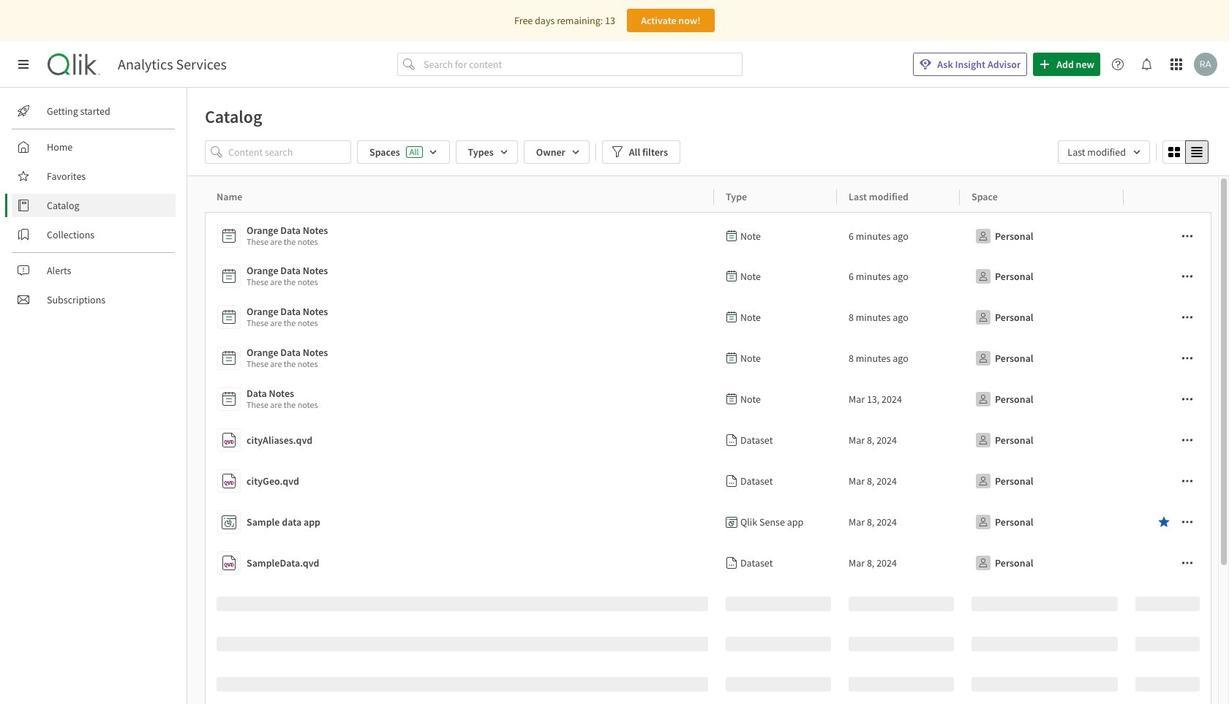 Task type: describe. For each thing, give the bounding box(es) containing it.
1 more actions image from the top
[[1182, 312, 1193, 323]]

list view image
[[1191, 146, 1203, 158]]

2 more actions image from the top
[[1182, 271, 1193, 282]]

analytics services element
[[118, 56, 227, 73]]

none field inside filters region
[[1058, 140, 1150, 164]]

2 more actions image from the top
[[1182, 353, 1193, 364]]

4 more actions image from the top
[[1182, 476, 1193, 487]]

filters region
[[187, 138, 1229, 176]]



Task type: vqa. For each thing, say whether or not it's contained in the screenshot.
Field
yes



Task type: locate. For each thing, give the bounding box(es) containing it.
switch view group
[[1163, 140, 1209, 164]]

navigation pane element
[[0, 94, 187, 318]]

None field
[[1058, 140, 1150, 164]]

more actions image
[[1182, 312, 1193, 323], [1182, 353, 1193, 364], [1182, 435, 1193, 446], [1182, 517, 1193, 528]]

tile view image
[[1169, 146, 1180, 158]]

Search for content text field
[[421, 53, 743, 76]]

ruby anderson image
[[1194, 53, 1218, 76]]

cell
[[714, 212, 837, 256], [837, 212, 960, 256], [960, 212, 1124, 256], [1124, 212, 1212, 256], [714, 256, 837, 297], [837, 256, 960, 297], [960, 256, 1124, 297], [1124, 256, 1212, 297], [714, 297, 837, 338], [837, 297, 960, 338], [960, 297, 1124, 338], [1124, 297, 1212, 338], [714, 338, 837, 379], [837, 338, 960, 379], [960, 338, 1124, 379], [1124, 338, 1212, 379], [714, 379, 837, 420], [837, 379, 960, 420], [960, 379, 1124, 420], [1124, 379, 1212, 420], [714, 420, 837, 461], [837, 420, 960, 461], [960, 420, 1124, 461], [1124, 420, 1212, 461], [714, 461, 837, 502], [837, 461, 960, 502], [960, 461, 1124, 502], [1124, 461, 1212, 502], [714, 502, 837, 543], [837, 502, 960, 543], [960, 502, 1124, 543], [1124, 502, 1212, 543], [714, 543, 837, 584], [837, 543, 960, 584], [960, 543, 1124, 584], [1124, 543, 1212, 584]]

3 more actions image from the top
[[1182, 435, 1193, 446]]

close sidebar menu image
[[18, 59, 29, 70]]

3 more actions image from the top
[[1182, 394, 1193, 405]]

more actions image
[[1182, 230, 1193, 242], [1182, 271, 1193, 282], [1182, 394, 1193, 405], [1182, 476, 1193, 487], [1182, 558, 1193, 569]]

remove from favorites image
[[1158, 517, 1170, 528]]

Content search text field
[[228, 140, 351, 164]]

4 more actions image from the top
[[1182, 517, 1193, 528]]

1 more actions image from the top
[[1182, 230, 1193, 242]]

5 more actions image from the top
[[1182, 558, 1193, 569]]



